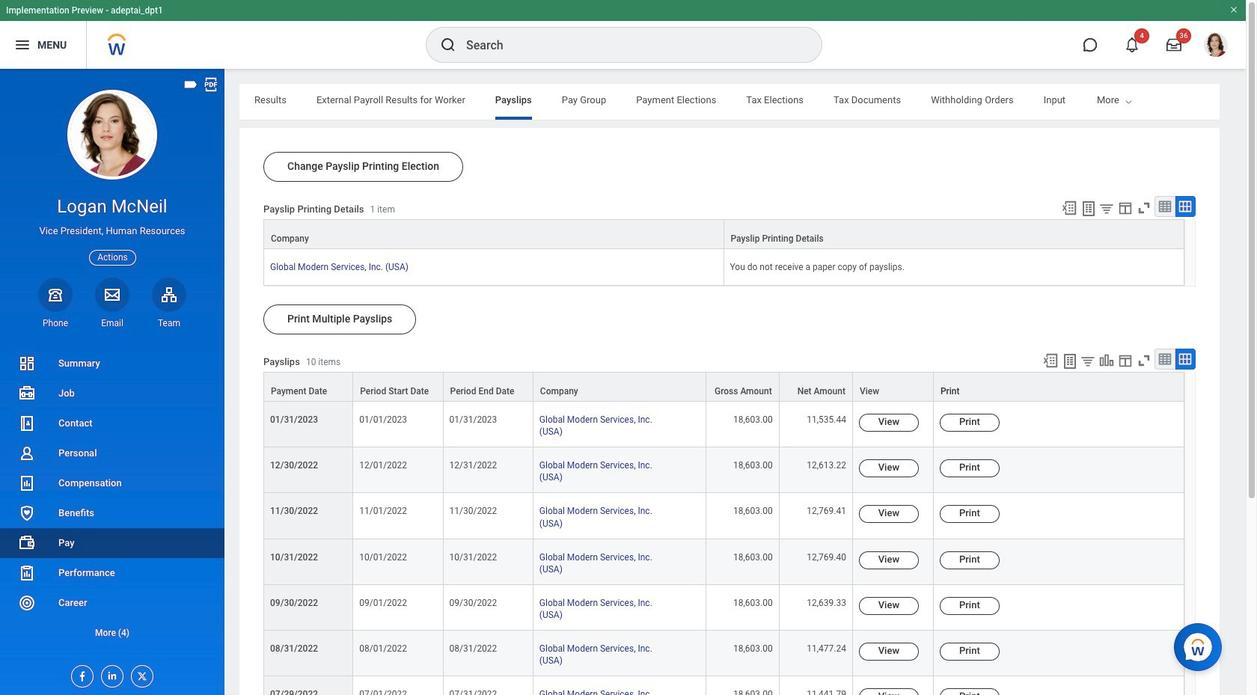 Task type: describe. For each thing, give the bounding box(es) containing it.
phone logan mcneil element
[[38, 317, 73, 329]]

2 fullscreen image from the top
[[1136, 353, 1153, 369]]

mail image
[[103, 286, 121, 304]]

4 row from the top
[[264, 402, 1185, 448]]

toolbar for 10th row from the bottom of the page
[[1055, 196, 1196, 219]]

pay image
[[18, 535, 36, 552]]

select to filter grid data image for export to worksheets icon
[[1080, 353, 1097, 369]]

career image
[[18, 594, 36, 612]]

personal image
[[18, 445, 36, 463]]

export to excel image for export to worksheets icon
[[1043, 353, 1059, 369]]

phone image
[[45, 286, 66, 304]]

7 row from the top
[[264, 539, 1185, 585]]

performance image
[[18, 564, 36, 582]]

team logan mcneil element
[[152, 317, 186, 329]]

profile logan mcneil image
[[1205, 33, 1229, 60]]

toolbar for third row from the top
[[1036, 349, 1196, 372]]

export to worksheets image
[[1062, 353, 1080, 371]]

inbox large image
[[1167, 37, 1182, 52]]

10 row from the top
[[264, 677, 1185, 696]]

view printable version (pdf) image
[[203, 76, 219, 93]]

select to filter grid data image for export to worksheets image
[[1099, 201, 1115, 216]]

export to excel image for export to worksheets image
[[1062, 200, 1078, 216]]

table image
[[1158, 352, 1173, 367]]

notifications large image
[[1125, 37, 1140, 52]]



Task type: vqa. For each thing, say whether or not it's contained in the screenshot.
Performance image
yes



Task type: locate. For each thing, give the bounding box(es) containing it.
expand table image right table image
[[1178, 352, 1193, 367]]

1 expand table image from the top
[[1178, 199, 1193, 214]]

benefits image
[[18, 505, 36, 523]]

2 click to view/edit grid preferences image from the top
[[1118, 353, 1134, 369]]

0 vertical spatial select to filter grid data image
[[1099, 201, 1115, 216]]

Search Workday  search field
[[466, 28, 791, 61]]

1 vertical spatial toolbar
[[1036, 349, 1196, 372]]

banner
[[0, 0, 1247, 69]]

email logan mcneil element
[[95, 317, 130, 329]]

0 horizontal spatial select to filter grid data image
[[1080, 353, 1097, 369]]

1 vertical spatial fullscreen image
[[1136, 353, 1153, 369]]

justify image
[[13, 36, 31, 54]]

fullscreen image left table image
[[1136, 353, 1153, 369]]

navigation pane region
[[0, 69, 225, 696]]

0 vertical spatial fullscreen image
[[1136, 200, 1153, 216]]

0 horizontal spatial export to excel image
[[1043, 353, 1059, 369]]

contact image
[[18, 415, 36, 433]]

export to worksheets image
[[1080, 200, 1098, 218]]

export to excel image left export to worksheets icon
[[1043, 353, 1059, 369]]

search image
[[439, 36, 457, 54]]

1 horizontal spatial export to excel image
[[1062, 200, 1078, 216]]

1 click to view/edit grid preferences image from the top
[[1118, 200, 1134, 216]]

1 horizontal spatial select to filter grid data image
[[1099, 201, 1115, 216]]

5 row from the top
[[264, 448, 1185, 494]]

x image
[[132, 666, 148, 683]]

click to view/edit grid preferences image
[[1118, 200, 1134, 216], [1118, 353, 1134, 369]]

0 vertical spatial expand table image
[[1178, 199, 1193, 214]]

2 expand table image from the top
[[1178, 352, 1193, 367]]

click to view/edit grid preferences image left table image
[[1118, 353, 1134, 369]]

close environment banner image
[[1230, 5, 1239, 14]]

export to excel image left export to worksheets image
[[1062, 200, 1078, 216]]

8 row from the top
[[264, 585, 1185, 631]]

view team image
[[160, 286, 178, 304]]

job image
[[18, 385, 36, 403]]

1 row from the top
[[264, 219, 1185, 249]]

linkedin image
[[102, 666, 118, 682]]

toolbar
[[1055, 196, 1196, 219], [1036, 349, 1196, 372]]

click to view/edit grid preferences image right export to worksheets image
[[1118, 200, 1134, 216]]

select to filter grid data image
[[1099, 201, 1115, 216], [1080, 353, 1097, 369]]

row
[[264, 219, 1185, 249], [264, 249, 1185, 286], [264, 372, 1185, 402], [264, 402, 1185, 448], [264, 448, 1185, 494], [264, 494, 1185, 539], [264, 539, 1185, 585], [264, 585, 1185, 631], [264, 631, 1185, 677], [264, 677, 1185, 696]]

select to filter grid data image right export to worksheets image
[[1099, 201, 1115, 216]]

9 row from the top
[[264, 631, 1185, 677]]

summary image
[[18, 355, 36, 373]]

6 row from the top
[[264, 494, 1185, 539]]

0 vertical spatial click to view/edit grid preferences image
[[1118, 200, 1134, 216]]

expand table image
[[1178, 199, 1193, 214], [1178, 352, 1193, 367]]

3 row from the top
[[264, 372, 1185, 402]]

select to filter grid data image right export to worksheets icon
[[1080, 353, 1097, 369]]

list
[[0, 349, 225, 648]]

tab list
[[240, 84, 1258, 120]]

tag image
[[183, 76, 199, 93]]

fullscreen image
[[1136, 200, 1153, 216], [1136, 353, 1153, 369]]

compensation image
[[18, 475, 36, 493]]

1 vertical spatial expand table image
[[1178, 352, 1193, 367]]

expand table image for table image
[[1178, 352, 1193, 367]]

fullscreen image left table icon
[[1136, 200, 1153, 216]]

1 vertical spatial export to excel image
[[1043, 353, 1059, 369]]

1 vertical spatial select to filter grid data image
[[1080, 353, 1097, 369]]

table image
[[1158, 199, 1173, 214]]

expand table image right table icon
[[1178, 199, 1193, 214]]

facebook image
[[72, 666, 88, 683]]

1 fullscreen image from the top
[[1136, 200, 1153, 216]]

0 vertical spatial export to excel image
[[1062, 200, 1078, 216]]

0 vertical spatial toolbar
[[1055, 196, 1196, 219]]

2 row from the top
[[264, 249, 1185, 286]]

expand table image for table icon
[[1178, 199, 1193, 214]]

export to excel image
[[1062, 200, 1078, 216], [1043, 353, 1059, 369]]

1 vertical spatial click to view/edit grid preferences image
[[1118, 353, 1134, 369]]



